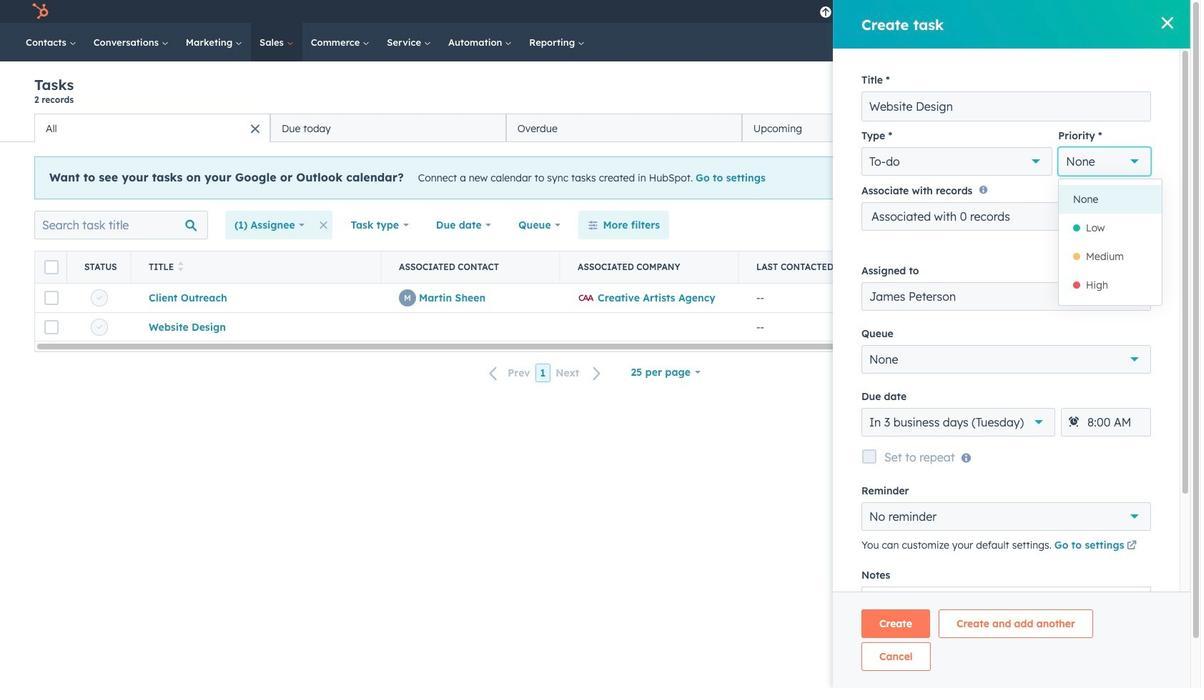 Task type: describe. For each thing, give the bounding box(es) containing it.
task status: not completed image
[[97, 296, 102, 301]]

HH:MM text field
[[1061, 409, 1151, 437]]

2 column header from the left
[[67, 252, 132, 283]]

2 press to sort. element from the left
[[1094, 262, 1099, 273]]

3 column header from the left
[[382, 252, 561, 283]]

4 column header from the left
[[561, 252, 739, 283]]

1 press to sort. image from the left
[[178, 262, 184, 272]]

close image
[[1130, 174, 1138, 183]]

2 press to sort. image from the left
[[1094, 262, 1099, 272]]



Task type: vqa. For each thing, say whether or not it's contained in the screenshot.
2nd task status: not completed IMAGE from the bottom of the page
yes



Task type: locate. For each thing, give the bounding box(es) containing it.
james peterson image
[[1025, 5, 1038, 18]]

1 press to sort. element from the left
[[178, 262, 184, 273]]

tab list
[[34, 114, 978, 142]]

alert
[[34, 157, 1156, 199]]

Search HubSpot search field
[[990, 30, 1140, 54]]

task status: not completed image
[[97, 325, 102, 330]]

None text field
[[862, 92, 1151, 122]]

0 horizontal spatial press to sort. image
[[178, 262, 184, 272]]

link opens in a new window image
[[1127, 539, 1137, 556]]

1 horizontal spatial press to sort. image
[[1094, 262, 1099, 272]]

marketplaces image
[[917, 6, 930, 19]]

pagination navigation
[[481, 364, 610, 383]]

Search task title search field
[[34, 211, 208, 240]]

menu
[[812, 0, 1173, 23]]

banner
[[34, 76, 1156, 114]]

option
[[1059, 185, 1162, 214]]

link opens in a new window image
[[1127, 542, 1137, 552]]

press to sort. element
[[178, 262, 184, 273], [1094, 262, 1099, 273]]

close image
[[1162, 17, 1173, 29]]

list box
[[1059, 179, 1162, 305]]

0 horizontal spatial press to sort. element
[[178, 262, 184, 273]]

column header
[[35, 252, 67, 283], [67, 252, 132, 283], [382, 252, 561, 283], [561, 252, 739, 283]]

1 horizontal spatial press to sort. element
[[1094, 262, 1099, 273]]

1 column header from the left
[[35, 252, 67, 283]]

press to sort. image
[[178, 262, 184, 272], [1094, 262, 1099, 272]]



